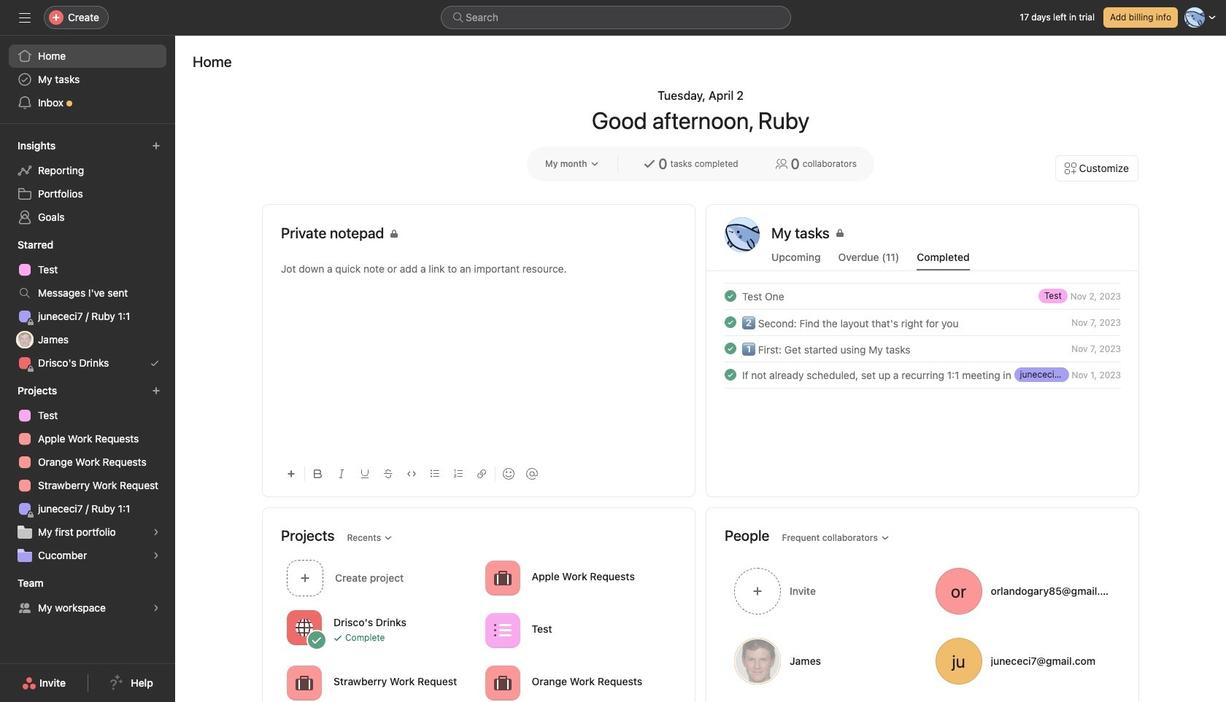 Task type: vqa. For each thing, say whether or not it's contained in the screenshot.
the rightmost Close icon
no



Task type: locate. For each thing, give the bounding box(es) containing it.
1 vertical spatial completed checkbox
[[722, 366, 739, 384]]

see details, my first portfolio image
[[152, 528, 161, 537]]

link image
[[477, 470, 486, 479]]

completed image for first completed option from the top of the page
[[722, 288, 739, 305]]

briefcase image down list "image"
[[494, 675, 511, 692]]

numbered list image
[[454, 470, 463, 479]]

Completed checkbox
[[722, 288, 739, 305], [722, 366, 739, 384]]

at mention image
[[526, 469, 538, 480]]

new project or portfolio image
[[152, 387, 161, 396]]

0 vertical spatial completed checkbox
[[722, 314, 739, 331]]

briefcase image
[[494, 570, 511, 587], [296, 675, 313, 692], [494, 675, 511, 692]]

briefcase image down globe icon
[[296, 675, 313, 692]]

1 vertical spatial completed image
[[722, 366, 739, 384]]

0 vertical spatial completed image
[[722, 288, 739, 305]]

list item
[[707, 283, 1139, 309], [707, 309, 1139, 336], [707, 336, 1139, 362], [707, 362, 1139, 388], [281, 556, 479, 601]]

2 completed image from the top
[[722, 314, 739, 331]]

italics image
[[337, 470, 346, 479]]

2 completed checkbox from the top
[[722, 366, 739, 384]]

completed image
[[722, 340, 739, 358], [722, 366, 739, 384]]

2 completed checkbox from the top
[[722, 340, 739, 358]]

1 vertical spatial completed checkbox
[[722, 340, 739, 358]]

strikethrough image
[[384, 470, 393, 479]]

starred element
[[0, 232, 175, 378]]

1 completed image from the top
[[722, 340, 739, 358]]

Completed checkbox
[[722, 314, 739, 331], [722, 340, 739, 358]]

list box
[[441, 6, 791, 29]]

global element
[[0, 36, 175, 123]]

projects element
[[0, 378, 175, 571]]

teams element
[[0, 571, 175, 623]]

bulleted list image
[[431, 470, 439, 479]]

1 completed image from the top
[[722, 288, 739, 305]]

1 vertical spatial completed image
[[722, 314, 739, 331]]

see details, cucomber image
[[152, 552, 161, 561]]

0 vertical spatial completed image
[[722, 340, 739, 358]]

code image
[[407, 470, 416, 479]]

0 vertical spatial completed checkbox
[[722, 288, 739, 305]]

completed image
[[722, 288, 739, 305], [722, 314, 739, 331]]

list image
[[494, 622, 511, 640]]

toolbar
[[281, 458, 677, 490]]



Task type: describe. For each thing, give the bounding box(es) containing it.
view profile image
[[725, 218, 760, 253]]

globe image
[[296, 619, 313, 637]]

underline image
[[361, 470, 369, 479]]

1 completed checkbox from the top
[[722, 288, 739, 305]]

1 completed checkbox from the top
[[722, 314, 739, 331]]

emoji image
[[503, 469, 515, 480]]

completed image for 2nd completed checkbox from the bottom of the page
[[722, 314, 739, 331]]

bold image
[[314, 470, 323, 479]]

insights element
[[0, 133, 175, 232]]

hide sidebar image
[[19, 12, 31, 23]]

2 completed image from the top
[[722, 366, 739, 384]]

see details, my workspace image
[[152, 604, 161, 613]]

briefcase image up list "image"
[[494, 570, 511, 587]]

insert an object image
[[287, 470, 296, 479]]

new insights image
[[152, 142, 161, 150]]



